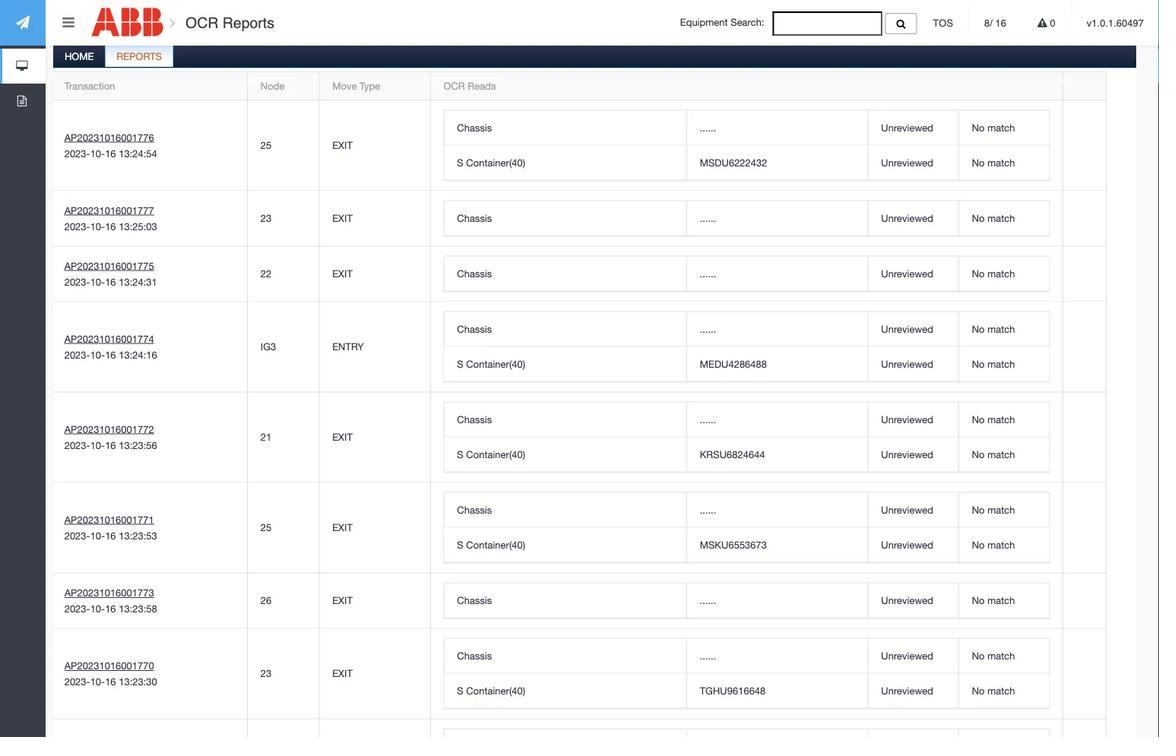 Task type: locate. For each thing, give the bounding box(es) containing it.
4 s container(40) from the top
[[457, 539, 525, 551]]

5 unreviewed cell from the top
[[868, 312, 959, 347]]

4 no from the top
[[972, 268, 985, 279]]

unreviewed
[[881, 122, 934, 133], [881, 157, 934, 168], [881, 212, 934, 224], [881, 268, 934, 279], [881, 323, 934, 335], [881, 358, 934, 370], [881, 414, 934, 426], [881, 449, 934, 460], [881, 504, 934, 516], [881, 539, 934, 551], [881, 595, 934, 606], [881, 650, 934, 662], [881, 685, 934, 697]]

10- for 13:24:16
[[90, 349, 105, 361]]

2023- for 2023-10-16 13:23:56
[[64, 439, 90, 451]]

cell containing ap20231016001770
[[52, 629, 247, 720]]

exit for 2023-10-16 13:23:56
[[332, 432, 353, 443]]

6 unreviewed from the top
[[881, 358, 934, 370]]

reports up node
[[223, 14, 275, 31]]

no match for no match cell associated with s container(40) cell related to medu4286488
[[972, 358, 1015, 370]]

7 10- from the top
[[90, 603, 105, 615]]

chassis cell for the ...... cell related to no match cell related to ap20231016001770 2023-10-16 13:23:30 row group
[[444, 639, 687, 674]]

5 chassis cell from the top
[[444, 403, 687, 438]]

exit cell for 2023-10-16 13:23:30
[[319, 629, 430, 720]]

no match cell for ap20231016001776 2023-10-16 13:24:54's row group
[[959, 111, 1050, 145]]

grid
[[52, 72, 1106, 738]]

1 no match from the top
[[972, 122, 1015, 133]]

no match for ap20231016001771 2023-10-16 13:23:53's row group no match cell
[[972, 504, 1015, 516]]

0 vertical spatial reports
[[223, 14, 275, 31]]

unreviewed cell for row group corresponding to ap20231016001772 2023-10-16 13:23:56 no match cell the ...... cell
[[868, 403, 959, 438]]

1 match from the top
[[988, 122, 1015, 133]]

reports inside reports link
[[117, 50, 162, 62]]

unreviewed for s container(40) cell related to krsu6824644 no match cell
[[881, 449, 934, 460]]

2023- down ap20231016001770
[[64, 676, 90, 688]]

5 10- from the top
[[90, 439, 105, 451]]

no match for ap20231016001776 2023-10-16 13:24:54's row group's no match cell
[[972, 122, 1015, 133]]

26
[[261, 595, 272, 607]]

4 chassis cell from the top
[[444, 312, 687, 347]]

5 ...... from the top
[[700, 414, 716, 426]]

5 s container(40) from the top
[[457, 685, 525, 697]]

1 container(40) from the top
[[466, 157, 525, 168]]

7 unreviewed from the top
[[881, 414, 934, 426]]

12 no match from the top
[[972, 650, 1015, 662]]

1 vertical spatial 25
[[261, 522, 272, 534]]

no match for s container(40) cell related to krsu6824644 no match cell
[[972, 449, 1015, 460]]

no for no match cell related to ap20231016001770 2023-10-16 13:23:30 row group
[[972, 650, 985, 662]]

5 ...... cell from the top
[[687, 403, 868, 438]]

0 horizontal spatial ocr
[[186, 14, 218, 31]]

25 up 26
[[261, 522, 272, 534]]

6 ...... cell from the top
[[687, 493, 868, 528]]

1 2023- from the top
[[64, 147, 90, 159]]

no match cell for msdu6222432's s container(40) cell
[[959, 145, 1050, 180]]

10- inside ap20231016001770 2023-10-16 13:23:30
[[90, 676, 105, 688]]

1 vertical spatial 23
[[261, 668, 272, 680]]

2023- inside ap20231016001776 2023-10-16 13:24:54
[[64, 147, 90, 159]]

13 unreviewed from the top
[[881, 685, 934, 697]]

home link
[[54, 42, 104, 73]]

unreviewed cell for the ...... cell corresponding to 11th no match cell
[[868, 584, 959, 619]]

7 chassis from the top
[[457, 595, 492, 606]]

13 match from the top
[[988, 685, 1015, 697]]

0
[[1048, 17, 1056, 29]]

move type
[[332, 80, 380, 92]]

1 no match cell from the top
[[959, 111, 1050, 145]]

2023- inside ap20231016001772 2023-10-16 13:23:56
[[64, 439, 90, 451]]

10- inside ap20231016001773 2023-10-16 13:23:58
[[90, 603, 105, 615]]

2023- inside ap20231016001771 2023-10-16 13:23:53
[[64, 530, 90, 542]]

no for 11th no match cell from the bottom of the page
[[972, 212, 985, 224]]

0 vertical spatial 23
[[261, 212, 272, 224]]

4 exit from the top
[[332, 432, 353, 443]]

10- down the ap20231016001776
[[90, 147, 105, 159]]

16 down the ap20231016001776
[[105, 147, 116, 159]]

3 10- from the top
[[90, 276, 105, 288]]

reports
[[223, 14, 275, 31], [117, 50, 162, 62]]

6 no from the top
[[972, 358, 985, 370]]

container(40) for msdu6222432
[[466, 157, 525, 168]]

16 down ap20231016001771
[[105, 530, 116, 542]]

13:24:54
[[119, 147, 157, 159]]

2023- inside ap20231016001774 2023-10-16 13:24:16
[[64, 349, 90, 361]]

1 chassis from the top
[[457, 122, 492, 133]]

None field
[[773, 11, 883, 36]]

krsu6824644 cell
[[687, 438, 868, 473]]

unreviewed for no match cell associated with msdu6222432's s container(40) cell
[[881, 157, 934, 168]]

25 cell
[[247, 101, 319, 191], [247, 483, 319, 574]]

7 no from the top
[[972, 414, 985, 426]]

23 down 26
[[261, 668, 272, 680]]

navigation
[[0, 0, 46, 119]]

11 unreviewed cell from the top
[[868, 584, 959, 619]]

0 vertical spatial 25 cell
[[247, 101, 319, 191]]

12 unreviewed from the top
[[881, 650, 934, 662]]

10- down ap20231016001773
[[90, 603, 105, 615]]

23 up 22
[[261, 212, 272, 224]]

2023- down the ap20231016001776
[[64, 147, 90, 159]]

s container(40)
[[457, 157, 525, 168], [457, 358, 525, 370], [457, 449, 525, 460], [457, 539, 525, 551], [457, 685, 525, 697]]

exit cell for 2023-10-16 13:25:03
[[319, 191, 430, 247]]

5 2023- from the top
[[64, 439, 90, 451]]

s container(40) cell for tghu9616648
[[444, 674, 687, 709]]

2 s container(40) cell from the top
[[444, 347, 687, 382]]

ap20231016001770 2023-10-16 13:23:30
[[64, 660, 157, 688]]

16 inside ap20231016001774 2023-10-16 13:24:16
[[105, 349, 116, 361]]

exit cell for 2023-10-16 13:24:31
[[319, 247, 430, 302]]

ig3 cell
[[247, 302, 319, 393]]

2023- for 2023-10-16 13:23:53
[[64, 530, 90, 542]]

no match for row group corresponding to ap20231016001772 2023-10-16 13:23:56 no match cell
[[972, 414, 1015, 426]]

row group
[[52, 101, 1106, 738], [444, 111, 1050, 180], [444, 312, 1050, 382], [444, 403, 1050, 473], [444, 493, 1050, 563], [444, 639, 1050, 709]]

container(40) for medu4286488
[[466, 358, 525, 370]]

...... cell for no match cell for row group corresponding to ap20231016001774 2023-10-16 13:24:16
[[687, 312, 868, 347]]

unreviewed cell
[[868, 111, 959, 145], [868, 145, 959, 180], [868, 201, 959, 236], [868, 257, 959, 292], [868, 312, 959, 347], [868, 347, 959, 382], [868, 403, 959, 438], [868, 438, 959, 473], [868, 493, 959, 528], [868, 528, 959, 563], [868, 584, 959, 619], [868, 639, 959, 674], [868, 674, 959, 709]]

0 vertical spatial 23 cell
[[247, 191, 319, 247]]

16 inside ap20231016001777 2023-10-16 13:25:03
[[105, 220, 116, 232]]

1 exit cell from the top
[[319, 101, 430, 191]]

12 match from the top
[[988, 650, 1015, 662]]

1 horizontal spatial reports
[[223, 14, 275, 31]]

5 chassis from the top
[[457, 414, 492, 426]]

type
[[360, 80, 380, 92]]

16 for ap20231016001774 2023-10-16 13:24:16
[[105, 349, 116, 361]]

7 exit cell from the top
[[319, 629, 430, 720]]

move
[[332, 80, 357, 92]]

match
[[988, 122, 1015, 133], [988, 157, 1015, 168], [988, 212, 1015, 224], [988, 268, 1015, 279], [988, 323, 1015, 335], [988, 358, 1015, 370], [988, 414, 1015, 426], [988, 449, 1015, 460], [988, 504, 1015, 516], [988, 539, 1015, 551], [988, 595, 1015, 606], [988, 650, 1015, 662], [988, 685, 1015, 697]]

ocr reads
[[444, 80, 496, 92]]

2023-
[[64, 147, 90, 159], [64, 220, 90, 232], [64, 276, 90, 288], [64, 349, 90, 361], [64, 439, 90, 451], [64, 530, 90, 542], [64, 603, 90, 615], [64, 676, 90, 688]]

unreviewed for ap20231016001771 2023-10-16 13:23:53's row group no match cell
[[881, 504, 934, 516]]

10 unreviewed cell from the top
[[868, 528, 959, 563]]

10- for 13:24:31
[[90, 276, 105, 288]]

23
[[261, 212, 272, 224], [261, 668, 272, 680]]

entry cell
[[319, 302, 430, 393]]

2023- down ap20231016001773
[[64, 603, 90, 615]]

chassis cell for the ...... cell corresponding to 11th no match cell
[[444, 584, 687, 619]]

exit cell for 2023-10-16 13:23:53
[[319, 483, 430, 574]]

search:
[[731, 17, 765, 28]]

2023- inside ap20231016001773 2023-10-16 13:23:58
[[64, 603, 90, 615]]

exit
[[332, 139, 353, 151], [332, 212, 353, 224], [332, 268, 353, 280], [332, 432, 353, 443], [332, 522, 353, 534], [332, 595, 353, 607], [332, 668, 353, 680]]

exit cell
[[319, 101, 430, 191], [319, 191, 430, 247], [319, 247, 430, 302], [319, 393, 430, 483], [319, 483, 430, 574], [319, 574, 430, 629], [319, 629, 430, 720]]

container(40)
[[466, 157, 525, 168], [466, 358, 525, 370], [466, 449, 525, 460], [466, 539, 525, 551], [466, 685, 525, 697]]

ocr inside 'row'
[[444, 80, 465, 92]]

no
[[972, 122, 985, 133], [972, 157, 985, 168], [972, 212, 985, 224], [972, 268, 985, 279], [972, 323, 985, 335], [972, 358, 985, 370], [972, 414, 985, 426], [972, 449, 985, 460], [972, 504, 985, 516], [972, 539, 985, 551], [972, 595, 985, 606], [972, 650, 985, 662], [972, 685, 985, 697]]

9 unreviewed cell from the top
[[868, 493, 959, 528]]

reports right home
[[117, 50, 162, 62]]

0 horizontal spatial reports
[[117, 50, 162, 62]]

25
[[261, 139, 272, 151], [261, 522, 272, 534]]

13 no match from the top
[[972, 685, 1015, 697]]

ocr for ocr reads
[[444, 80, 465, 92]]

exit cell for 2023-10-16 13:23:58
[[319, 574, 430, 629]]

...... for the ...... cell associated with ap20231016001771 2023-10-16 13:23:53's row group no match cell's 'chassis' cell
[[700, 504, 716, 516]]

home
[[65, 50, 94, 62]]

2 unreviewed from the top
[[881, 157, 934, 168]]

23 cell up 22
[[247, 191, 319, 247]]

chassis for 4th no match cell from the top
[[457, 268, 492, 279]]

1 ...... from the top
[[700, 122, 716, 133]]

reports link
[[106, 42, 173, 73]]

8 unreviewed cell from the top
[[868, 438, 959, 473]]

6 unreviewed cell from the top
[[868, 347, 959, 382]]

2 ...... from the top
[[700, 212, 716, 224]]

unreviewed cell for krsu6824644 cell
[[868, 438, 959, 473]]

1 s container(40) from the top
[[457, 157, 525, 168]]

row containing transaction
[[52, 72, 1106, 101]]

7 2023- from the top
[[64, 603, 90, 615]]

23 cell for 13:25:03
[[247, 191, 319, 247]]

2 chassis from the top
[[457, 212, 492, 224]]

4 no match from the top
[[972, 268, 1015, 279]]

6 no match from the top
[[972, 358, 1015, 370]]

2023- down ap20231016001771
[[64, 530, 90, 542]]

16 down ap20231016001774
[[105, 349, 116, 361]]

transaction
[[64, 80, 115, 92]]

13:24:31
[[119, 276, 157, 288]]

tab list
[[51, 42, 1137, 738]]

8/ 16
[[985, 17, 1007, 29]]

5 no from the top
[[972, 323, 985, 335]]

medu4286488 cell
[[687, 347, 868, 382]]

1 vertical spatial 23 cell
[[247, 629, 319, 720]]

25 for 2023-10-16 13:23:53
[[261, 522, 272, 534]]

21
[[261, 432, 272, 443]]

16 inside ap20231016001773 2023-10-16 13:23:58
[[105, 603, 116, 615]]

16 inside the ap20231016001775 2023-10-16 13:24:31
[[105, 276, 116, 288]]

msku6553673 cell
[[687, 528, 868, 563]]

s for msku6553673
[[457, 539, 464, 551]]

chassis cell for 4th no match cell from the top the ...... cell
[[444, 257, 687, 292]]

6 10- from the top
[[90, 530, 105, 542]]

25 cell for 13:24:54
[[247, 101, 319, 191]]

...... cell for 11th no match cell
[[687, 584, 868, 619]]

11 unreviewed from the top
[[881, 595, 934, 606]]

ap20231016001772
[[64, 424, 154, 435]]

no for ap20231016001771 2023-10-16 13:23:53's row group no match cell
[[972, 504, 985, 516]]

4 container(40) from the top
[[466, 539, 525, 551]]

10- inside ap20231016001772 2023-10-16 13:23:56
[[90, 439, 105, 451]]

bars image
[[62, 15, 74, 29]]

2 10- from the top
[[90, 220, 105, 232]]

ap20231016001775 2023-10-16 13:24:31
[[64, 260, 157, 288]]

ap20231016001777
[[64, 205, 154, 216]]

no for 4th no match cell from the top
[[972, 268, 985, 279]]

13:23:53
[[119, 530, 157, 542]]

ocr
[[186, 14, 218, 31], [444, 80, 465, 92]]

1 23 cell from the top
[[247, 191, 319, 247]]

4 s container(40) cell from the top
[[444, 528, 687, 563]]

s container(40) cell
[[444, 145, 687, 180], [444, 347, 687, 382], [444, 438, 687, 473], [444, 528, 687, 563], [444, 674, 687, 709]]

10- down 'ap20231016001777' at the left of the page
[[90, 220, 105, 232]]

s container(40) cell for msku6553673
[[444, 528, 687, 563]]

chassis cell for the ...... cell associated with ap20231016001771 2023-10-16 13:23:53's row group no match cell
[[444, 493, 687, 528]]

5 exit from the top
[[332, 522, 353, 534]]

13:23:58
[[119, 603, 157, 615]]

3 chassis cell from the top
[[444, 257, 687, 292]]

...... cell for row group corresponding to ap20231016001772 2023-10-16 13:23:56 no match cell
[[687, 403, 868, 438]]

row group for ap20231016001774 2023-10-16 13:24:16
[[444, 312, 1050, 382]]

1 horizontal spatial ocr
[[444, 80, 465, 92]]

8 unreviewed from the top
[[881, 449, 934, 460]]

no for 11th no match cell
[[972, 595, 985, 606]]

2023- down ap20231016001772
[[64, 439, 90, 451]]

25 cell up 26
[[247, 483, 319, 574]]

unreviewed for ap20231016001776 2023-10-16 13:24:54's row group's no match cell
[[881, 122, 934, 133]]

10- down ap20231016001770
[[90, 676, 105, 688]]

2 chassis cell from the top
[[444, 201, 687, 236]]

10- for 13:23:56
[[90, 439, 105, 451]]

1 vertical spatial ocr
[[444, 80, 465, 92]]

7 exit from the top
[[332, 668, 353, 680]]

5 no match from the top
[[972, 323, 1015, 335]]

10-
[[90, 147, 105, 159], [90, 220, 105, 232], [90, 276, 105, 288], [90, 349, 105, 361], [90, 439, 105, 451], [90, 530, 105, 542], [90, 603, 105, 615], [90, 676, 105, 688]]

row
[[52, 72, 1106, 101], [52, 101, 1106, 191], [444, 111, 1050, 145], [444, 145, 1050, 180], [52, 191, 1106, 247], [444, 201, 1050, 236], [52, 247, 1106, 302], [444, 257, 1050, 292], [52, 302, 1106, 393], [444, 312, 1050, 347], [444, 347, 1050, 382], [52, 393, 1106, 483], [444, 403, 1050, 438], [444, 438, 1050, 473], [52, 483, 1106, 574], [444, 493, 1050, 528], [444, 528, 1050, 563], [52, 574, 1106, 629], [444, 584, 1050, 619], [52, 629, 1106, 720], [444, 639, 1050, 674], [444, 674, 1050, 709], [52, 720, 1106, 738], [444, 730, 1050, 738]]

25 down node
[[261, 139, 272, 151]]

16
[[996, 17, 1007, 29], [105, 147, 116, 159], [105, 220, 116, 232], [105, 276, 116, 288], [105, 349, 116, 361], [105, 439, 116, 451], [105, 530, 116, 542], [105, 603, 116, 615], [105, 676, 116, 688]]

25 cell down node
[[247, 101, 319, 191]]

3 no match from the top
[[972, 212, 1015, 224]]

2023- down ap20231016001774
[[64, 349, 90, 361]]

10- for 13:24:54
[[90, 147, 105, 159]]

tghu9616648 cell
[[687, 674, 868, 709]]

ap20231016001776 2023-10-16 13:24:54
[[64, 132, 157, 159]]

10- inside the ap20231016001775 2023-10-16 13:24:31
[[90, 276, 105, 288]]

12 no match cell from the top
[[959, 639, 1050, 674]]

16 down ap20231016001775
[[105, 276, 116, 288]]

16 inside ap20231016001771 2023-10-16 13:23:53
[[105, 530, 116, 542]]

no match cell
[[959, 111, 1050, 145], [959, 145, 1050, 180], [959, 201, 1050, 236], [959, 257, 1050, 292], [959, 312, 1050, 347], [959, 347, 1050, 382], [959, 403, 1050, 438], [959, 438, 1050, 473], [959, 493, 1050, 528], [959, 528, 1050, 563], [959, 584, 1050, 619], [959, 639, 1050, 674], [959, 674, 1050, 709]]

2023- inside ap20231016001770 2023-10-16 13:23:30
[[64, 676, 90, 688]]

...... cell for 4th no match cell from the top
[[687, 257, 868, 292]]

2 23 cell from the top
[[247, 629, 319, 720]]

......
[[700, 122, 716, 133], [700, 212, 716, 224], [700, 268, 716, 279], [700, 323, 716, 335], [700, 414, 716, 426], [700, 504, 716, 516], [700, 595, 716, 606], [700, 650, 716, 662]]

exit for 2023-10-16 13:23:53
[[332, 522, 353, 534]]

medu4286488
[[700, 358, 767, 370]]

16 down ap20231016001772
[[105, 439, 116, 451]]

s container(40) cell for msdu6222432
[[444, 145, 687, 180]]

1 unreviewed cell from the top
[[868, 111, 959, 145]]

16 down ap20231016001770
[[105, 676, 116, 688]]

1 25 cell from the top
[[247, 101, 319, 191]]

22
[[261, 268, 272, 280]]

3 ...... cell from the top
[[687, 257, 868, 292]]

16 inside ap20231016001772 2023-10-16 13:23:56
[[105, 439, 116, 451]]

no match
[[972, 122, 1015, 133], [972, 157, 1015, 168], [972, 212, 1015, 224], [972, 268, 1015, 279], [972, 323, 1015, 335], [972, 358, 1015, 370], [972, 414, 1015, 426], [972, 449, 1015, 460], [972, 504, 1015, 516], [972, 539, 1015, 551], [972, 595, 1015, 606], [972, 650, 1015, 662], [972, 685, 1015, 697]]

2 no match from the top
[[972, 157, 1015, 168]]

0 vertical spatial ocr
[[186, 14, 218, 31]]

s for medu4286488
[[457, 358, 464, 370]]

10- down ap20231016001775
[[90, 276, 105, 288]]

4 no match cell from the top
[[959, 257, 1050, 292]]

16 for ap20231016001772 2023-10-16 13:23:56
[[105, 439, 116, 451]]

10- down ap20231016001772
[[90, 439, 105, 451]]

13 no match cell from the top
[[959, 674, 1050, 709]]

11 no from the top
[[972, 595, 985, 606]]

...... for the ...... cell corresponding to 11th no match cell 'chassis' cell
[[700, 595, 716, 606]]

3 exit cell from the top
[[319, 247, 430, 302]]

16 down ap20231016001773
[[105, 603, 116, 615]]

2023- inside ap20231016001777 2023-10-16 13:25:03
[[64, 220, 90, 232]]

ap20231016001771 2023-10-16 13:23:53
[[64, 514, 157, 542]]

chassis cell
[[444, 111, 687, 145], [444, 201, 687, 236], [444, 257, 687, 292], [444, 312, 687, 347], [444, 403, 687, 438], [444, 493, 687, 528], [444, 584, 687, 619], [444, 639, 687, 674]]

4 ...... cell from the top
[[687, 312, 868, 347]]

16 for ap20231016001776 2023-10-16 13:24:54
[[105, 147, 116, 159]]

2 unreviewed cell from the top
[[868, 145, 959, 180]]

11 no match from the top
[[972, 595, 1015, 606]]

2023- for 2023-10-16 13:23:58
[[64, 603, 90, 615]]

13 unreviewed cell from the top
[[868, 674, 959, 709]]

6 ...... from the top
[[700, 504, 716, 516]]

7 ...... cell from the top
[[687, 584, 868, 619]]

8 ...... cell from the top
[[687, 639, 868, 674]]

3 s from the top
[[457, 449, 464, 460]]

1 vertical spatial 25 cell
[[247, 483, 319, 574]]

1 vertical spatial reports
[[117, 50, 162, 62]]

2023- inside the ap20231016001775 2023-10-16 13:24:31
[[64, 276, 90, 288]]

10- down ap20231016001774
[[90, 349, 105, 361]]

10- inside ap20231016001776 2023-10-16 13:24:54
[[90, 147, 105, 159]]

...... for 'chassis' cell associated with the ...... cell related to no match cell related to ap20231016001770 2023-10-16 13:23:30 row group
[[700, 650, 716, 662]]

s container(40) for krsu6824644
[[457, 449, 525, 460]]

unreviewed for no match cell related to s container(40) cell corresponding to tghu9616648
[[881, 685, 934, 697]]

s
[[457, 157, 464, 168], [457, 358, 464, 370], [457, 449, 464, 460], [457, 539, 464, 551], [457, 685, 464, 697]]

cell
[[52, 101, 247, 191], [1063, 101, 1106, 191], [52, 191, 247, 247], [1063, 191, 1106, 247], [52, 247, 247, 302], [1063, 247, 1106, 302], [52, 302, 247, 393], [1063, 302, 1106, 393], [52, 393, 247, 483], [1063, 393, 1106, 483], [52, 483, 247, 574], [1063, 483, 1106, 574], [52, 574, 247, 629], [1063, 574, 1106, 629], [52, 629, 247, 720], [1063, 629, 1106, 720], [52, 720, 247, 738], [247, 720, 319, 738], [319, 720, 430, 738], [1063, 720, 1106, 738], [444, 730, 687, 738], [687, 730, 868, 738], [868, 730, 959, 738], [959, 730, 1050, 738]]

2 no match cell from the top
[[959, 145, 1050, 180]]

10- inside ap20231016001774 2023-10-16 13:24:16
[[90, 349, 105, 361]]

exit for 2023-10-16 13:24:54
[[332, 139, 353, 151]]

7 no match from the top
[[972, 414, 1015, 426]]

13:25:03
[[119, 220, 157, 232]]

exit for 2023-10-16 13:25:03
[[332, 212, 353, 224]]

3 chassis from the top
[[457, 268, 492, 279]]

...... cell
[[687, 111, 868, 145], [687, 201, 868, 236], [687, 257, 868, 292], [687, 312, 868, 347], [687, 403, 868, 438], [687, 493, 868, 528], [687, 584, 868, 619], [687, 639, 868, 674]]

2023- down 'ap20231016001777' at the left of the page
[[64, 220, 90, 232]]

...... for 4th no match cell from the top the ...... cell's 'chassis' cell
[[700, 268, 716, 279]]

23 cell
[[247, 191, 319, 247], [247, 629, 319, 720]]

2023- down ap20231016001775
[[64, 276, 90, 288]]

no match cell for ap20231016001771 2023-10-16 13:23:53's row group
[[959, 493, 1050, 528]]

10- inside ap20231016001771 2023-10-16 13:23:53
[[90, 530, 105, 542]]

...... for the ...... cell related to no match cell for row group corresponding to ap20231016001774 2023-10-16 13:24:16 'chassis' cell
[[700, 323, 716, 335]]

unreviewed cell for 4th no match cell from the top the ...... cell
[[868, 257, 959, 292]]

ap20231016001770
[[64, 660, 154, 672]]

0 vertical spatial 25
[[261, 139, 272, 151]]

16 inside ap20231016001770 2023-10-16 13:23:30
[[105, 676, 116, 688]]

6 exit cell from the top
[[319, 574, 430, 629]]

7 unreviewed cell from the top
[[868, 403, 959, 438]]

21 cell
[[247, 393, 319, 483]]

23 inside 'row'
[[261, 212, 272, 224]]

6 2023- from the top
[[64, 530, 90, 542]]

no for row group corresponding to ap20231016001772 2023-10-16 13:23:56 no match cell
[[972, 414, 985, 426]]

8 no from the top
[[972, 449, 985, 460]]

ap20231016001777 2023-10-16 13:25:03
[[64, 205, 157, 232]]

2 25 from the top
[[261, 522, 272, 534]]

3 s container(40) from the top
[[457, 449, 525, 460]]

4 2023- from the top
[[64, 349, 90, 361]]

1 25 from the top
[[261, 139, 272, 151]]

node
[[261, 80, 285, 92]]

1 ...... cell from the top
[[687, 111, 868, 145]]

3 unreviewed from the top
[[881, 212, 934, 224]]

chassis
[[457, 122, 492, 133], [457, 212, 492, 224], [457, 268, 492, 279], [457, 323, 492, 335], [457, 414, 492, 426], [457, 504, 492, 516], [457, 595, 492, 606], [457, 650, 492, 662]]

16 inside ap20231016001776 2023-10-16 13:24:54
[[105, 147, 116, 159]]

7 chassis cell from the top
[[444, 584, 687, 619]]

search image
[[897, 19, 906, 29]]

16 down 'ap20231016001777' at the left of the page
[[105, 220, 116, 232]]

10- down ap20231016001771
[[90, 530, 105, 542]]

3 exit from the top
[[332, 268, 353, 280]]

grid containing transaction
[[52, 72, 1106, 738]]

16 right 8/ at the top right of the page
[[996, 17, 1007, 29]]

10- inside ap20231016001777 2023-10-16 13:25:03
[[90, 220, 105, 232]]

23 cell down 26
[[247, 629, 319, 720]]



Task type: describe. For each thing, give the bounding box(es) containing it.
cell containing ap20231016001771
[[52, 483, 247, 574]]

no match cell for s container(40) cell for msku6553673
[[959, 528, 1050, 563]]

8/
[[985, 17, 993, 29]]

tos button
[[918, 0, 969, 46]]

2 match from the top
[[988, 157, 1015, 168]]

cell containing ap20231016001774
[[52, 302, 247, 393]]

no match cell for row group corresponding to ap20231016001772 2023-10-16 13:23:56
[[959, 403, 1050, 438]]

row containing ap20231016001777
[[52, 191, 1106, 247]]

9 match from the top
[[988, 504, 1015, 516]]

8 match from the top
[[988, 449, 1015, 460]]

tghu9616648
[[700, 685, 766, 697]]

16 for ap20231016001777 2023-10-16 13:25:03
[[105, 220, 116, 232]]

s container(40) for tghu9616648
[[457, 685, 525, 697]]

s container(40) cell for medu4286488
[[444, 347, 687, 382]]

23 for 2023-10-16 13:25:03
[[261, 212, 272, 224]]

no match for no match cell related to ap20231016001770 2023-10-16 13:23:30 row group
[[972, 650, 1015, 662]]

ig3
[[261, 341, 276, 353]]

22 cell
[[247, 247, 319, 302]]

no for no match cell associated with msdu6222432's s container(40) cell
[[972, 157, 985, 168]]

2023- for 2023-10-16 13:24:54
[[64, 147, 90, 159]]

unreviewed cell for the ...... cell associated with ap20231016001771 2023-10-16 13:23:53's row group no match cell
[[868, 493, 959, 528]]

no match for 11th no match cell
[[972, 595, 1015, 606]]

ap20231016001771
[[64, 514, 154, 526]]

no for no match cell for row group corresponding to ap20231016001774 2023-10-16 13:24:16
[[972, 323, 985, 335]]

chassis for ap20231016001776 2023-10-16 13:24:54's row group's no match cell
[[457, 122, 492, 133]]

chassis for row group corresponding to ap20231016001772 2023-10-16 13:23:56 no match cell
[[457, 414, 492, 426]]

exit cell for 2023-10-16 13:23:56
[[319, 393, 430, 483]]

unreviewed for no match cell associated with s container(40) cell related to medu4286488
[[881, 358, 934, 370]]

row group for ap20231016001771 2023-10-16 13:23:53
[[444, 493, 1050, 563]]

equipment
[[680, 17, 728, 28]]

ap20231016001774 2023-10-16 13:24:16
[[64, 333, 157, 361]]

7 match from the top
[[988, 414, 1015, 426]]

25 cell for 13:23:53
[[247, 483, 319, 574]]

...... for row group corresponding to ap20231016001772 2023-10-16 13:23:56 no match cell the ...... cell 'chassis' cell
[[700, 414, 716, 426]]

s for msdu6222432
[[457, 157, 464, 168]]

25 for 2023-10-16 13:24:54
[[261, 139, 272, 151]]

10- for 13:23:30
[[90, 676, 105, 688]]

chassis for 11th no match cell from the bottom of the page
[[457, 212, 492, 224]]

s container(40) for medu4286488
[[457, 358, 525, 370]]

reads
[[468, 80, 496, 92]]

no for no match cell related to s container(40) cell corresponding to tghu9616648
[[972, 685, 985, 697]]

s for tghu9616648
[[457, 685, 464, 697]]

unreviewed cell for the ...... cell for ap20231016001776 2023-10-16 13:24:54's row group's no match cell
[[868, 111, 959, 145]]

unreviewed cell for 11th no match cell from the bottom of the page the ...... cell
[[868, 201, 959, 236]]

grid inside tab list
[[52, 72, 1106, 738]]

tos
[[933, 17, 953, 29]]

ap20231016001772 2023-10-16 13:23:56
[[64, 424, 157, 451]]

10 match from the top
[[988, 539, 1015, 551]]

2023- for 2023-10-16 13:24:31
[[64, 276, 90, 288]]

ap20231016001775
[[64, 260, 154, 272]]

unreviewed cell for the ...... cell related to no match cell related to ap20231016001770 2023-10-16 13:23:30 row group
[[868, 639, 959, 674]]

row group for ap20231016001772 2023-10-16 13:23:56
[[444, 403, 1050, 473]]

no match for no match cell related to s container(40) cell corresponding to tghu9616648
[[972, 685, 1015, 697]]

23 cell for 13:23:30
[[247, 629, 319, 720]]

msdu6222432 cell
[[687, 145, 868, 180]]

v1.0.1.60497
[[1087, 17, 1144, 29]]

26 cell
[[247, 574, 319, 629]]

unreviewed for no match cell related to ap20231016001770 2023-10-16 13:23:30 row group
[[881, 650, 934, 662]]

cell containing ap20231016001775
[[52, 247, 247, 302]]

krsu6824644
[[700, 449, 765, 460]]

ocr for ocr reports
[[186, 14, 218, 31]]

unreviewed cell for msdu6222432 cell
[[868, 145, 959, 180]]

no for s container(40) cell for msku6553673's no match cell
[[972, 539, 985, 551]]

chassis cell for 11th no match cell from the bottom of the page the ...... cell
[[444, 201, 687, 236]]

chassis for no match cell related to ap20231016001770 2023-10-16 13:23:30 row group
[[457, 650, 492, 662]]

ap20231016001774
[[64, 333, 154, 345]]

10- for 13:23:58
[[90, 603, 105, 615]]

unreviewed for s container(40) cell for msku6553673's no match cell
[[881, 539, 934, 551]]

13:24:16
[[119, 349, 157, 361]]

msdu6222432
[[700, 157, 768, 168]]

row containing ap20231016001775
[[52, 247, 1106, 302]]

unreviewed cell for tghu9616648 cell
[[868, 674, 959, 709]]

v1.0.1.60497 button
[[1072, 0, 1159, 46]]

no match for no match cell associated with msdu6222432's s container(40) cell
[[972, 157, 1015, 168]]

warning image
[[1038, 18, 1048, 28]]

16 for ap20231016001775 2023-10-16 13:24:31
[[105, 276, 116, 288]]

...... for 'chassis' cell associated with 11th no match cell from the bottom of the page the ...... cell
[[700, 212, 716, 224]]

13:23:30
[[119, 676, 157, 688]]

s for krsu6824644
[[457, 449, 464, 460]]

unreviewed for 11th no match cell
[[881, 595, 934, 606]]

0 button
[[1023, 0, 1071, 46]]

11 match from the top
[[988, 595, 1015, 606]]

4 match from the top
[[988, 268, 1015, 279]]

6 match from the top
[[988, 358, 1015, 370]]

unreviewed cell for the ...... cell related to no match cell for row group corresponding to ap20231016001774 2023-10-16 13:24:16
[[868, 312, 959, 347]]

no match for 4th no match cell from the top
[[972, 268, 1015, 279]]

container(40) for msku6553673
[[466, 539, 525, 551]]

ap20231016001773
[[64, 587, 154, 599]]

s container(40) for msku6553673
[[457, 539, 525, 551]]

ap20231016001776
[[64, 132, 154, 143]]

cell containing ap20231016001772
[[52, 393, 247, 483]]

unreviewed for 4th no match cell from the top
[[881, 268, 934, 279]]

11 no match cell from the top
[[959, 584, 1050, 619]]

cell containing ap20231016001777
[[52, 191, 247, 247]]

chassis for 11th no match cell
[[457, 595, 492, 606]]

equipment search:
[[680, 17, 773, 28]]

3 no match cell from the top
[[959, 201, 1050, 236]]

chassis cell for the ...... cell for ap20231016001776 2023-10-16 13:24:54's row group's no match cell
[[444, 111, 687, 145]]

chassis for ap20231016001771 2023-10-16 13:23:53's row group no match cell
[[457, 504, 492, 516]]

unreviewed cell for msku6553673 cell
[[868, 528, 959, 563]]

row group for ap20231016001776 2023-10-16 13:24:54
[[444, 111, 1050, 180]]

16 inside dropdown button
[[996, 17, 1007, 29]]

no match cell for s container(40) cell related to krsu6824644
[[959, 438, 1050, 473]]

16 for ap20231016001770 2023-10-16 13:23:30
[[105, 676, 116, 688]]

...... cell for ap20231016001771 2023-10-16 13:23:53's row group no match cell
[[687, 493, 868, 528]]

ocr reports
[[181, 14, 275, 31]]

5 match from the top
[[988, 323, 1015, 335]]

unreviewed cell for medu4286488 cell
[[868, 347, 959, 382]]

tab list containing home
[[51, 42, 1137, 738]]

container(40) for tghu9616648
[[466, 685, 525, 697]]

msku6553673
[[700, 539, 767, 551]]

8/ 16 button
[[969, 0, 1022, 46]]

chassis cell for row group corresponding to ap20231016001772 2023-10-16 13:23:56 no match cell the ...... cell
[[444, 403, 687, 438]]

10- for 13:23:53
[[90, 530, 105, 542]]

13:23:56
[[119, 439, 157, 451]]

cell containing ap20231016001776
[[52, 101, 247, 191]]

no for ap20231016001776 2023-10-16 13:24:54's row group's no match cell
[[972, 122, 985, 133]]

10- for 13:25:03
[[90, 220, 105, 232]]

no match for 11th no match cell from the bottom of the page
[[972, 212, 1015, 224]]

no match cell for row group corresponding to ap20231016001774 2023-10-16 13:24:16
[[959, 312, 1050, 347]]

3 match from the top
[[988, 212, 1015, 224]]

exit for 2023-10-16 13:23:58
[[332, 595, 353, 607]]

unreviewed for row group corresponding to ap20231016001772 2023-10-16 13:23:56 no match cell
[[881, 414, 934, 426]]

unreviewed for no match cell for row group corresponding to ap20231016001774 2023-10-16 13:24:16
[[881, 323, 934, 335]]

entry
[[332, 341, 364, 353]]

cell containing ap20231016001773
[[52, 574, 247, 629]]

row containing ap20231016001773
[[52, 574, 1106, 629]]

s container(40) cell for krsu6824644
[[444, 438, 687, 473]]

ap20231016001773 2023-10-16 13:23:58
[[64, 587, 157, 615]]



Task type: vqa. For each thing, say whether or not it's contained in the screenshot.
the top Check
no



